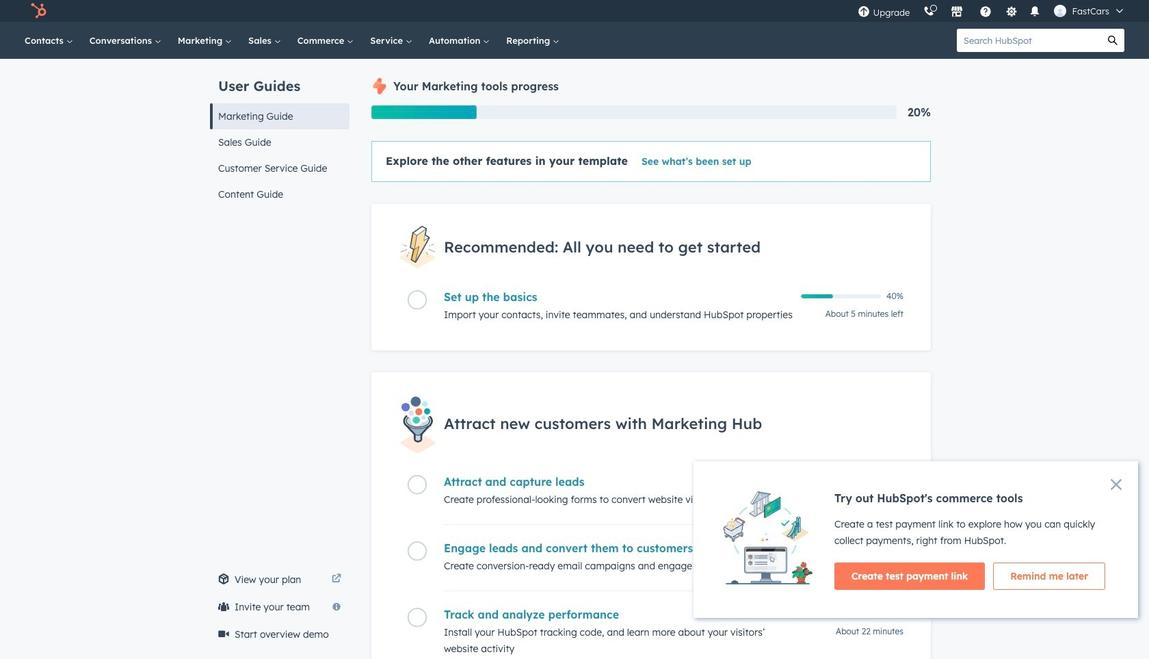 Task type: describe. For each thing, give the bounding box(es) containing it.
link opens in a new window image
[[332, 571, 342, 588]]

link opens in a new window image
[[332, 574, 342, 584]]

Search HubSpot search field
[[957, 29, 1102, 52]]



Task type: vqa. For each thing, say whether or not it's contained in the screenshot.
Defaults
no



Task type: locate. For each thing, give the bounding box(es) containing it.
menu
[[852, 0, 1133, 22]]

close image
[[1111, 479, 1122, 490]]

[object object] complete progress bar
[[801, 294, 833, 299]]

user guides element
[[210, 59, 350, 207]]

marketplaces image
[[952, 6, 964, 18]]

christina overa image
[[1055, 5, 1067, 17]]

progress bar
[[372, 105, 477, 119]]



